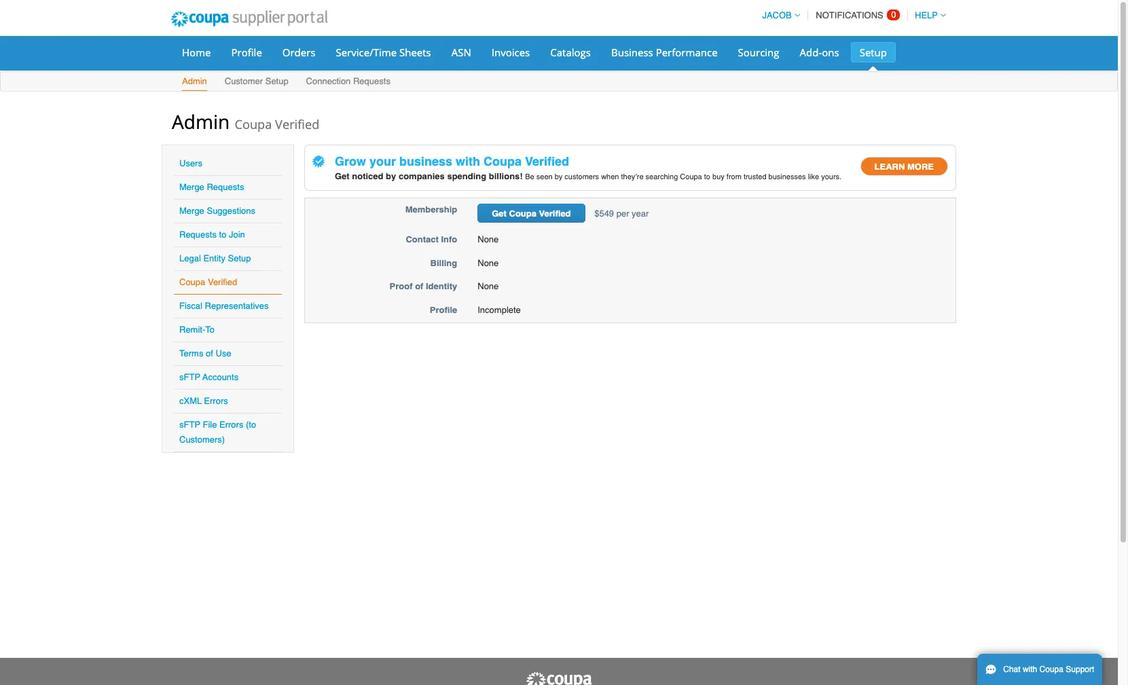 Task type: locate. For each thing, give the bounding box(es) containing it.
0 horizontal spatial of
[[206, 349, 213, 359]]

verified down seen
[[539, 209, 571, 219]]

connection requests link
[[306, 73, 391, 91]]

1 vertical spatial errors
[[220, 420, 244, 430]]

by
[[386, 171, 396, 181], [555, 172, 563, 181]]

navigation containing notifications 0
[[757, 2, 947, 29]]

requests to join link
[[179, 230, 245, 240]]

to left buy
[[705, 172, 711, 181]]

setup down the notifications 0
[[860, 46, 888, 59]]

verified down connection
[[275, 116, 320, 133]]

0 horizontal spatial coupa supplier portal image
[[162, 2, 337, 36]]

add-
[[800, 46, 823, 59]]

errors left '(to'
[[220, 420, 244, 430]]

get down billions!
[[492, 209, 507, 219]]

none for proof of identity
[[478, 282, 499, 292]]

sourcing link
[[730, 42, 789, 63]]

$549
[[595, 209, 615, 219]]

0 vertical spatial to
[[705, 172, 711, 181]]

none
[[478, 235, 499, 245], [478, 258, 499, 268], [478, 282, 499, 292]]

coupa left buy
[[681, 172, 703, 181]]

requests down service/time
[[353, 76, 391, 86]]

verified inside admin coupa verified
[[275, 116, 320, 133]]

noticed
[[352, 171, 384, 181]]

notifications
[[817, 10, 884, 20]]

add-ons
[[800, 46, 840, 59]]

0 vertical spatial setup
[[860, 46, 888, 59]]

0 vertical spatial requests
[[353, 76, 391, 86]]

coupa verified
[[179, 277, 237, 288]]

accounts
[[203, 372, 239, 383]]

0 horizontal spatial get
[[335, 171, 350, 181]]

requests for connection requests
[[353, 76, 391, 86]]

with up spending
[[456, 154, 481, 169]]

requests
[[353, 76, 391, 86], [207, 182, 244, 192], [179, 230, 217, 240]]

business performance
[[612, 46, 718, 59]]

setup inside "link"
[[860, 46, 888, 59]]

0 vertical spatial none
[[478, 235, 499, 245]]

add-ons link
[[792, 42, 849, 63]]

performance
[[656, 46, 718, 59]]

1 vertical spatial with
[[1024, 665, 1038, 675]]

merge down the users 'link'
[[179, 182, 204, 192]]

errors inside sftp file errors (to customers)
[[220, 420, 244, 430]]

legal entity setup
[[179, 254, 251, 264]]

1 vertical spatial requests
[[207, 182, 244, 192]]

setup link
[[851, 42, 897, 63]]

coupa supplier portal image
[[162, 2, 337, 36], [525, 672, 593, 686]]

of for proof
[[415, 282, 424, 292]]

1 vertical spatial get
[[492, 209, 507, 219]]

sftp up customers) on the bottom of page
[[179, 420, 200, 430]]

coupa
[[235, 116, 272, 133], [484, 154, 522, 169], [681, 172, 703, 181], [509, 209, 537, 219], [179, 277, 205, 288], [1040, 665, 1064, 675]]

spending
[[448, 171, 487, 181]]

profile down identity
[[430, 305, 458, 315]]

1 horizontal spatial to
[[705, 172, 711, 181]]

service/time sheets
[[336, 46, 431, 59]]

of
[[415, 282, 424, 292], [206, 349, 213, 359]]

identity
[[426, 282, 458, 292]]

0 vertical spatial admin
[[182, 76, 207, 86]]

1 horizontal spatial with
[[1024, 665, 1038, 675]]

sftp up the cxml
[[179, 372, 200, 383]]

merge
[[179, 182, 204, 192], [179, 206, 204, 216]]

0 vertical spatial of
[[415, 282, 424, 292]]

admin
[[182, 76, 207, 86], [172, 109, 230, 135]]

orders link
[[274, 42, 325, 63]]

admin down admin link
[[172, 109, 230, 135]]

admin link
[[181, 73, 208, 91]]

service/time
[[336, 46, 397, 59]]

0 horizontal spatial profile
[[231, 46, 262, 59]]

use
[[216, 349, 231, 359]]

0 vertical spatial sftp
[[179, 372, 200, 383]]

0 vertical spatial with
[[456, 154, 481, 169]]

verified up seen
[[525, 154, 570, 169]]

setup down join
[[228, 254, 251, 264]]

none right billing
[[478, 258, 499, 268]]

of right proof in the left of the page
[[415, 282, 424, 292]]

jacob link
[[757, 10, 801, 20]]

2 vertical spatial setup
[[228, 254, 251, 264]]

contact info
[[406, 235, 458, 245]]

learn more
[[875, 162, 935, 172]]

get for get noticed by companies spending billions! be seen by customers when they're searching coupa to buy from trusted businesses like yours.
[[335, 171, 350, 181]]

with inside button
[[1024, 665, 1038, 675]]

1 merge from the top
[[179, 182, 204, 192]]

help link
[[909, 10, 947, 20]]

coupa down be
[[509, 209, 537, 219]]

2 none from the top
[[478, 258, 499, 268]]

learn more link
[[861, 157, 949, 176]]

by inside get noticed by companies spending billions! be seen by customers when they're searching coupa to buy from trusted businesses like yours.
[[555, 172, 563, 181]]

1 horizontal spatial profile
[[430, 305, 458, 315]]

navigation
[[757, 2, 947, 29]]

by right seen
[[555, 172, 563, 181]]

errors
[[204, 396, 228, 406], [220, 420, 244, 430]]

with
[[456, 154, 481, 169], [1024, 665, 1038, 675]]

merge for merge requests
[[179, 182, 204, 192]]

1 horizontal spatial by
[[555, 172, 563, 181]]

get
[[335, 171, 350, 181], [492, 209, 507, 219]]

requests up suggestions
[[207, 182, 244, 192]]

verified inside button
[[539, 209, 571, 219]]

1 vertical spatial merge
[[179, 206, 204, 216]]

entity
[[204, 254, 226, 264]]

errors down accounts
[[204, 396, 228, 406]]

1 vertical spatial admin
[[172, 109, 230, 135]]

1 horizontal spatial get
[[492, 209, 507, 219]]

none up the incomplete
[[478, 282, 499, 292]]

asn link
[[443, 42, 480, 63]]

2 merge from the top
[[179, 206, 204, 216]]

profile up customer
[[231, 46, 262, 59]]

of left use
[[206, 349, 213, 359]]

with right the chat
[[1024, 665, 1038, 675]]

coupa verified link
[[179, 277, 237, 288]]

1 vertical spatial setup
[[266, 76, 289, 86]]

0 vertical spatial get
[[335, 171, 350, 181]]

membership
[[406, 205, 458, 215]]

1 vertical spatial sftp
[[179, 420, 200, 430]]

0 vertical spatial merge
[[179, 182, 204, 192]]

users
[[179, 158, 203, 169]]

invoices link
[[483, 42, 539, 63]]

none for contact info
[[478, 235, 499, 245]]

0 vertical spatial profile
[[231, 46, 262, 59]]

1 vertical spatial profile
[[430, 305, 458, 315]]

file
[[203, 420, 217, 430]]

invoices
[[492, 46, 530, 59]]

jacob
[[763, 10, 792, 20]]

requests up the legal
[[179, 230, 217, 240]]

requests inside 'connection requests' link
[[353, 76, 391, 86]]

fiscal representatives
[[179, 301, 269, 311]]

setup
[[860, 46, 888, 59], [266, 76, 289, 86], [228, 254, 251, 264]]

year
[[632, 209, 649, 219]]

get inside button
[[492, 209, 507, 219]]

merge down the merge requests link
[[179, 206, 204, 216]]

home
[[182, 46, 211, 59]]

merge suggestions
[[179, 206, 256, 216]]

sheets
[[400, 46, 431, 59]]

1 sftp from the top
[[179, 372, 200, 383]]

verified up the fiscal representatives
[[208, 277, 237, 288]]

2 sftp from the top
[[179, 420, 200, 430]]

1 vertical spatial none
[[478, 258, 499, 268]]

setup right customer
[[266, 76, 289, 86]]

3 none from the top
[[478, 282, 499, 292]]

learn
[[875, 162, 906, 172]]

2 vertical spatial none
[[478, 282, 499, 292]]

1 horizontal spatial of
[[415, 282, 424, 292]]

by down your
[[386, 171, 396, 181]]

from
[[727, 172, 742, 181]]

orders
[[283, 46, 316, 59]]

none right info
[[478, 235, 499, 245]]

searching
[[646, 172, 679, 181]]

sftp inside sftp file errors (to customers)
[[179, 420, 200, 430]]

1 vertical spatial of
[[206, 349, 213, 359]]

service/time sheets link
[[327, 42, 440, 63]]

0
[[892, 10, 897, 20]]

2 horizontal spatial setup
[[860, 46, 888, 59]]

0 horizontal spatial to
[[219, 230, 227, 240]]

to left join
[[219, 230, 227, 240]]

coupa down customer setup link
[[235, 116, 272, 133]]

merge for merge suggestions
[[179, 206, 204, 216]]

asn
[[452, 46, 472, 59]]

merge requests link
[[179, 182, 244, 192]]

business performance link
[[603, 42, 727, 63]]

1 none from the top
[[478, 235, 499, 245]]

ons
[[823, 46, 840, 59]]

get down grow on the left top of the page
[[335, 171, 350, 181]]

1 horizontal spatial coupa supplier portal image
[[525, 672, 593, 686]]

(to
[[246, 420, 256, 430]]

requests for merge requests
[[207, 182, 244, 192]]

chat with coupa support
[[1004, 665, 1095, 675]]

admin down home
[[182, 76, 207, 86]]

catalogs link
[[542, 42, 600, 63]]

0 vertical spatial coupa supplier portal image
[[162, 2, 337, 36]]

1 horizontal spatial setup
[[266, 76, 289, 86]]

0 horizontal spatial with
[[456, 154, 481, 169]]

1 vertical spatial to
[[219, 230, 227, 240]]



Task type: describe. For each thing, give the bounding box(es) containing it.
connection requests
[[306, 76, 391, 86]]

help
[[916, 10, 939, 20]]

join
[[229, 230, 245, 240]]

businesses
[[769, 172, 807, 181]]

of for terms
[[206, 349, 213, 359]]

cxml errors
[[179, 396, 228, 406]]

trusted
[[744, 172, 767, 181]]

customers)
[[179, 435, 225, 445]]

requests to join
[[179, 230, 245, 240]]

info
[[441, 235, 458, 245]]

get for get coupa verified
[[492, 209, 507, 219]]

remit-to
[[179, 325, 215, 335]]

legal entity setup link
[[179, 254, 251, 264]]

proof of identity
[[390, 282, 458, 292]]

remit-to link
[[179, 325, 215, 335]]

profile link
[[223, 42, 271, 63]]

connection
[[306, 76, 351, 86]]

coupa inside admin coupa verified
[[235, 116, 272, 133]]

like
[[809, 172, 820, 181]]

they're
[[622, 172, 644, 181]]

sourcing
[[739, 46, 780, 59]]

terms of use
[[179, 349, 231, 359]]

customer
[[225, 76, 263, 86]]

0 horizontal spatial by
[[386, 171, 396, 181]]

1 vertical spatial coupa supplier portal image
[[525, 672, 593, 686]]

get coupa verified
[[492, 209, 571, 219]]

get noticed by companies spending billions! be seen by customers when they're searching coupa to buy from trusted businesses like yours.
[[335, 171, 842, 181]]

grow
[[335, 154, 366, 169]]

grow your business with coupa verified
[[332, 154, 570, 169]]

coupa up fiscal
[[179, 277, 205, 288]]

2 vertical spatial requests
[[179, 230, 217, 240]]

$549 per year
[[592, 209, 649, 219]]

legal
[[179, 254, 201, 264]]

business
[[400, 154, 453, 169]]

proof
[[390, 282, 413, 292]]

sftp for sftp accounts
[[179, 372, 200, 383]]

billing
[[431, 258, 458, 268]]

merge suggestions link
[[179, 206, 256, 216]]

0 vertical spatial errors
[[204, 396, 228, 406]]

seen
[[537, 172, 553, 181]]

more
[[908, 162, 935, 172]]

contact
[[406, 235, 439, 245]]

sftp file errors (to customers) link
[[179, 420, 256, 445]]

customers
[[565, 172, 600, 181]]

sftp accounts
[[179, 372, 239, 383]]

chat with coupa support button
[[978, 655, 1103, 686]]

buy
[[713, 172, 725, 181]]

fiscal representatives link
[[179, 301, 269, 311]]

business
[[612, 46, 654, 59]]

sftp accounts link
[[179, 372, 239, 383]]

cxml errors link
[[179, 396, 228, 406]]

fiscal
[[179, 301, 203, 311]]

customer setup
[[225, 76, 289, 86]]

to inside get noticed by companies spending billions! be seen by customers when they're searching coupa to buy from trusted businesses like yours.
[[705, 172, 711, 181]]

support
[[1067, 665, 1095, 675]]

companies
[[399, 171, 445, 181]]

per
[[617, 209, 630, 219]]

coupa up billions!
[[484, 154, 522, 169]]

home link
[[173, 42, 220, 63]]

terms of use link
[[179, 349, 231, 359]]

coupa inside get noticed by companies spending billions! be seen by customers when they're searching coupa to buy from trusted businesses like yours.
[[681, 172, 703, 181]]

be
[[526, 172, 535, 181]]

your
[[370, 154, 396, 169]]

get coupa verified button
[[478, 204, 586, 223]]

terms
[[179, 349, 203, 359]]

chat
[[1004, 665, 1021, 675]]

cxml
[[179, 396, 202, 406]]

merge requests
[[179, 182, 244, 192]]

admin for admin coupa verified
[[172, 109, 230, 135]]

0 horizontal spatial setup
[[228, 254, 251, 264]]

admin for admin
[[182, 76, 207, 86]]

when
[[602, 172, 620, 181]]

sftp for sftp file errors (to customers)
[[179, 420, 200, 430]]

users link
[[179, 158, 203, 169]]

incomplete
[[478, 305, 521, 315]]

to
[[205, 325, 215, 335]]

suggestions
[[207, 206, 256, 216]]

coupa left support
[[1040, 665, 1064, 675]]

none for billing
[[478, 258, 499, 268]]

notifications 0
[[817, 10, 897, 20]]

admin coupa verified
[[172, 109, 320, 135]]

billions!
[[489, 171, 523, 181]]

remit-
[[179, 325, 205, 335]]

yours.
[[822, 172, 842, 181]]

customer setup link
[[224, 73, 289, 91]]



Task type: vqa. For each thing, say whether or not it's contained in the screenshot.
the sftp accounts
yes



